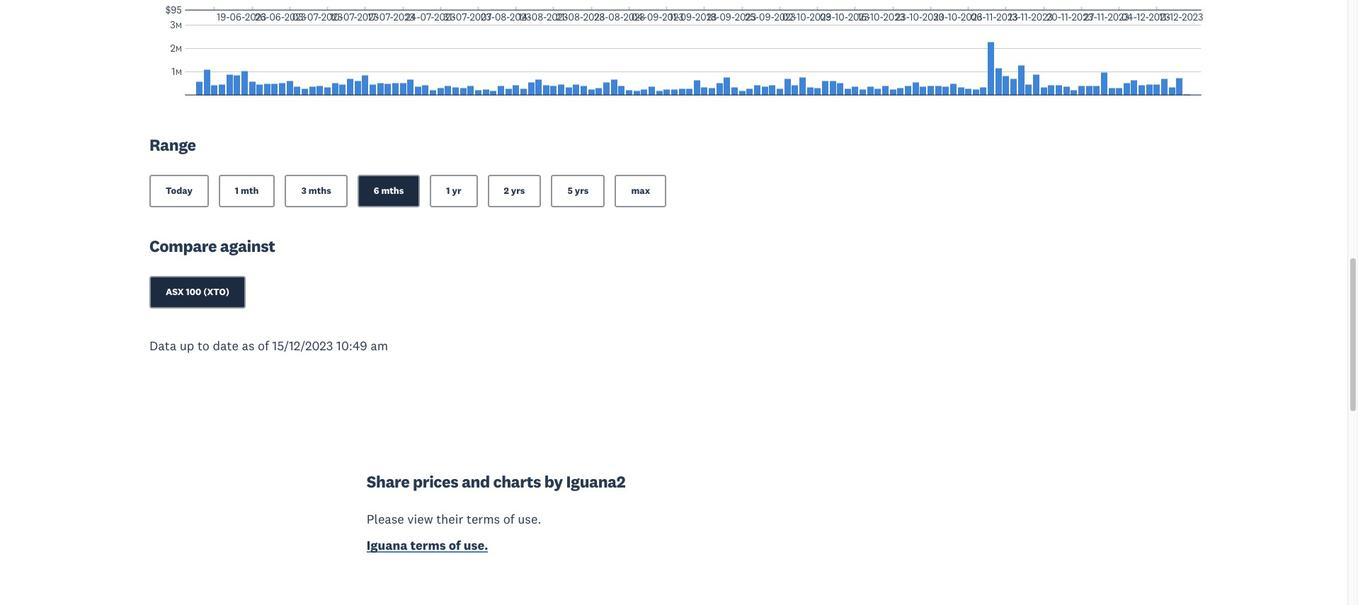 Task type: vqa. For each thing, say whether or not it's contained in the screenshot.
of
yes



Task type: describe. For each thing, give the bounding box(es) containing it.
0 vertical spatial use.
[[518, 512, 541, 528]]

data
[[149, 338, 176, 354]]

04-09-2023
[[632, 11, 684, 23]]

3 for mths
[[301, 185, 306, 197]]

2023 for 07-08-2023
[[510, 11, 531, 23]]

data up to date as of 15/12/2023 10:49 am
[[149, 338, 388, 354]]

2 horizontal spatial of
[[503, 512, 515, 528]]

3 06- from the left
[[971, 11, 986, 23]]

mths for 6 mths
[[381, 185, 404, 197]]

date
[[213, 338, 239, 354]]

2023 for 09-10-2023
[[848, 11, 870, 23]]

02-10-2023
[[783, 11, 831, 23]]

28-08-2023
[[594, 11, 645, 23]]

10- for 02-10-2023
[[797, 11, 810, 23]]

view
[[407, 512, 433, 528]]

2023 for 06-11-2023
[[997, 11, 1018, 23]]

10-07-2023
[[330, 11, 379, 23]]

02-
[[783, 11, 797, 23]]

1 10- from the left
[[330, 11, 343, 23]]

25-
[[745, 11, 759, 23]]

am
[[371, 338, 388, 354]]

21-
[[556, 11, 568, 23]]

max
[[631, 185, 650, 197]]

iguana terms of use. link
[[367, 538, 488, 557]]

2023 for 03-07-2023
[[321, 11, 343, 23]]

6 mths
[[374, 185, 404, 197]]

07- for 17-
[[379, 11, 393, 23]]

09- for 04-
[[647, 11, 662, 23]]

1 m
[[172, 65, 182, 78]]

12- for 11-
[[1170, 11, 1182, 23]]

yr
[[452, 185, 461, 197]]

2 m
[[170, 42, 182, 55]]

range
[[149, 135, 196, 155]]

04-12-2023
[[1122, 11, 1170, 23]]

18-
[[707, 11, 720, 23]]

2023 for 28-08-2023
[[624, 11, 645, 23]]

3 m
[[170, 19, 182, 31]]

$
[[165, 4, 171, 17]]

2023 for 26-06-2023
[[285, 11, 306, 23]]

04- for 12-
[[1122, 11, 1137, 23]]

yrs for 5 yrs
[[575, 185, 589, 197]]

today button
[[149, 175, 209, 207]]

1 yr button
[[430, 175, 478, 207]]

(xto)
[[203, 286, 229, 298]]

please
[[367, 512, 404, 528]]

1 for 1 mth
[[235, 185, 239, 197]]

2023 for 10-07-2023
[[357, 11, 379, 23]]

iguana2
[[566, 472, 625, 493]]

07-08-2023
[[481, 11, 531, 23]]

2023 for 21-08-2023
[[583, 11, 605, 23]]

asx
[[166, 286, 184, 298]]

07- for 03-
[[307, 11, 321, 23]]

iguana terms of use.
[[367, 538, 488, 554]]

09- for 11-
[[680, 11, 695, 23]]

m for 1
[[175, 68, 182, 78]]

2023 for 02-10-2023
[[810, 11, 831, 23]]

03-
[[292, 11, 307, 23]]

09-10-2023
[[820, 11, 870, 23]]

compare against
[[149, 236, 275, 256]]

share prices and charts by iguana2
[[367, 472, 625, 493]]

2 11- from the left
[[986, 11, 997, 23]]

please view their terms of use.
[[367, 512, 541, 528]]

3 11- from the left
[[1021, 11, 1032, 23]]

11-12-2023
[[1159, 11, 1204, 23]]

25-09-2023
[[745, 11, 796, 23]]

2023 for 16-10-2023
[[883, 11, 905, 23]]

08- for 07-
[[495, 11, 510, 23]]

13-11-2023 20-11-2023
[[1008, 11, 1093, 23]]

m for 3
[[175, 21, 182, 31]]

1 yr
[[446, 185, 461, 197]]

17-
[[368, 11, 379, 23]]

today
[[166, 185, 193, 197]]

2023 for 31-07-2023
[[470, 11, 491, 23]]

6 11- from the left
[[1159, 11, 1170, 23]]

03-07-2023
[[292, 11, 343, 23]]

2023 for 23-10-2023
[[923, 11, 944, 23]]

31-
[[443, 11, 456, 23]]

31-07-2023
[[443, 11, 491, 23]]

26-06-2023
[[255, 11, 306, 23]]

to
[[198, 338, 210, 354]]

2023 for 13-11-2023 20-11-2023
[[1032, 11, 1053, 23]]

charts
[[493, 472, 541, 493]]

19-06-2023
[[217, 11, 266, 23]]

14-
[[518, 11, 532, 23]]

prices
[[413, 472, 458, 493]]

4 11- from the left
[[1061, 11, 1072, 23]]

6 07- from the left
[[481, 11, 495, 23]]

10- for 16-10-2023
[[870, 11, 883, 23]]

asx 100 (xto) button
[[149, 276, 246, 309]]

18-09-2023
[[707, 11, 756, 23]]



Task type: locate. For each thing, give the bounding box(es) containing it.
2023 for 25-09-2023
[[774, 11, 796, 23]]

10- right 25-09-2023
[[797, 11, 810, 23]]

1 mth
[[235, 185, 259, 197]]

11- left 13-
[[986, 11, 997, 23]]

use.
[[518, 512, 541, 528], [464, 538, 488, 554]]

their
[[436, 512, 463, 528]]

2023 for 17-07-2023
[[393, 11, 415, 23]]

use. down charts in the left of the page
[[518, 512, 541, 528]]

m inside 3 m
[[175, 21, 182, 31]]

30-10-2023
[[933, 11, 983, 23]]

27-11-2023
[[1084, 11, 1129, 23]]

2023 right the 16-
[[883, 11, 905, 23]]

2023 right 18-
[[735, 11, 756, 23]]

19-
[[217, 11, 230, 23]]

yrs for 2 yrs
[[511, 185, 525, 197]]

m
[[175, 21, 182, 31], [175, 44, 182, 54], [175, 68, 182, 78]]

1 horizontal spatial of
[[449, 538, 461, 554]]

6 mths button
[[357, 175, 420, 207]]

2023 right 23-
[[923, 11, 944, 23]]

3 for m
[[170, 19, 175, 31]]

2023 left 21-
[[510, 11, 531, 23]]

2 06- from the left
[[269, 11, 285, 23]]

2023 for 11-09-2023
[[695, 11, 717, 23]]

2023 right 26-
[[285, 11, 306, 23]]

09-
[[647, 11, 662, 23], [680, 11, 695, 23], [720, 11, 735, 23], [759, 11, 774, 23], [820, 11, 835, 23]]

1 vertical spatial 2
[[504, 185, 509, 197]]

asx 100 (xto)
[[166, 286, 229, 298]]

5 07- from the left
[[456, 11, 470, 23]]

07-
[[307, 11, 321, 23], [343, 11, 357, 23], [379, 11, 393, 23], [420, 11, 434, 23], [456, 11, 470, 23], [481, 11, 495, 23]]

5 2023 from the left
[[393, 11, 415, 23]]

4 2023 from the left
[[357, 11, 379, 23]]

09- left 25-
[[720, 11, 735, 23]]

0 vertical spatial of
[[258, 338, 269, 354]]

19 2023 from the left
[[923, 11, 944, 23]]

0 vertical spatial 2
[[170, 42, 175, 55]]

23-
[[896, 11, 909, 23]]

5 yrs
[[568, 185, 589, 197]]

10- left 17-
[[330, 11, 343, 23]]

2 vertical spatial m
[[175, 68, 182, 78]]

m down 2 m
[[175, 68, 182, 78]]

2 10- from the left
[[797, 11, 810, 23]]

2 vertical spatial of
[[449, 538, 461, 554]]

07- left 17-
[[343, 11, 357, 23]]

m inside 1 m
[[175, 68, 182, 78]]

1 06- from the left
[[230, 11, 245, 23]]

2 2023 from the left
[[285, 11, 306, 23]]

04-
[[632, 11, 647, 23], [1122, 11, 1137, 23]]

11- left 04-12-2023
[[1097, 11, 1108, 23]]

2 for yrs
[[504, 185, 509, 197]]

mths for 3 mths
[[309, 185, 331, 197]]

3 mths
[[301, 185, 331, 197]]

0 horizontal spatial terms
[[410, 538, 446, 554]]

mths left 6
[[309, 185, 331, 197]]

3 07- from the left
[[379, 11, 393, 23]]

1 yrs from the left
[[511, 185, 525, 197]]

1 vertical spatial m
[[175, 44, 182, 54]]

yrs right the 5 at the top left
[[575, 185, 589, 197]]

14-08-2023
[[518, 11, 568, 23]]

1 vertical spatial terms
[[410, 538, 446, 554]]

08- left 14-
[[495, 11, 510, 23]]

8 2023 from the left
[[510, 11, 531, 23]]

1 horizontal spatial use.
[[518, 512, 541, 528]]

1 left mth
[[235, 185, 239, 197]]

4 10- from the left
[[870, 11, 883, 23]]

07- for 10-
[[343, 11, 357, 23]]

1 horizontal spatial 04-
[[1122, 11, 1137, 23]]

10:49
[[336, 338, 367, 354]]

24 2023 from the left
[[1108, 11, 1129, 23]]

1 horizontal spatial 2
[[504, 185, 509, 197]]

06- for 26-
[[269, 11, 285, 23]]

2023 left 18-
[[662, 11, 684, 23]]

2023 right 13-
[[1032, 11, 1053, 23]]

2 m from the top
[[175, 44, 182, 54]]

08- for 28-
[[609, 11, 624, 23]]

2023 left 20- on the right
[[997, 11, 1018, 23]]

2 yrs button
[[488, 175, 541, 207]]

of
[[258, 338, 269, 354], [503, 512, 515, 528], [449, 538, 461, 554]]

1 left yr
[[446, 185, 450, 197]]

0 horizontal spatial yrs
[[511, 185, 525, 197]]

of right as
[[258, 338, 269, 354]]

against
[[220, 236, 275, 256]]

2023 for 19-06-2023
[[245, 11, 266, 23]]

09- for 18-
[[720, 11, 735, 23]]

10- left 30- at the top
[[909, 11, 923, 23]]

1
[[172, 65, 175, 78], [235, 185, 239, 197], [446, 185, 450, 197]]

3 mths button
[[285, 175, 348, 207]]

3 down the $ 95
[[170, 19, 175, 31]]

1 11- from the left
[[669, 11, 680, 23]]

1 m from the top
[[175, 21, 182, 31]]

0 vertical spatial m
[[175, 21, 182, 31]]

2023 for 04-09-2023
[[662, 11, 684, 23]]

2023 right the 27-
[[1108, 11, 1129, 23]]

iguana
[[367, 538, 408, 554]]

terms right their
[[467, 512, 500, 528]]

1 for 1 m
[[172, 65, 175, 78]]

2023 for 04-12-2023
[[1149, 11, 1170, 23]]

0 horizontal spatial use.
[[464, 538, 488, 554]]

2 for m
[[170, 42, 175, 55]]

1 04- from the left
[[632, 11, 647, 23]]

3 inside button
[[301, 185, 306, 197]]

0 horizontal spatial 2
[[170, 42, 175, 55]]

04- right the 27-
[[1122, 11, 1137, 23]]

15 2023 from the left
[[774, 11, 796, 23]]

1 mths from the left
[[309, 185, 331, 197]]

09- for 25-
[[759, 11, 774, 23]]

06- left 13-
[[971, 11, 986, 23]]

2023 left the 24-
[[357, 11, 379, 23]]

24-07-2023
[[406, 11, 456, 23]]

08- left 21-
[[532, 11, 547, 23]]

10- for 30-10-2023
[[948, 11, 961, 23]]

15/12/2023
[[272, 338, 333, 354]]

0 horizontal spatial 1
[[172, 65, 175, 78]]

23 2023 from the left
[[1072, 11, 1093, 23]]

95
[[171, 4, 182, 17]]

12 2023 from the left
[[662, 11, 684, 23]]

4 08- from the left
[[609, 11, 624, 23]]

2023 right 21-
[[583, 11, 605, 23]]

20-
[[1047, 11, 1061, 23]]

2023 for 11-12-2023
[[1182, 11, 1204, 23]]

3 m from the top
[[175, 68, 182, 78]]

2 down 3 m
[[170, 42, 175, 55]]

16-10-2023
[[858, 11, 905, 23]]

07- right 24-07-2023
[[456, 11, 470, 23]]

08- for 14-
[[532, 11, 547, 23]]

1 09- from the left
[[647, 11, 662, 23]]

04- for 09-
[[632, 11, 647, 23]]

mths
[[309, 185, 331, 197], [381, 185, 404, 197]]

06-11-2023
[[971, 11, 1018, 23]]

max button
[[615, 175, 667, 207]]

1 horizontal spatial 1
[[235, 185, 239, 197]]

2023 right 03-
[[321, 11, 343, 23]]

07- left the 31-
[[420, 11, 434, 23]]

2 mths from the left
[[381, 185, 404, 197]]

0 horizontal spatial 04-
[[632, 11, 647, 23]]

28-
[[594, 11, 609, 23]]

5
[[568, 185, 573, 197]]

2023 right 30- at the top
[[961, 11, 983, 23]]

30-
[[933, 11, 948, 23]]

2023 right 17-
[[393, 11, 415, 23]]

5 yrs button
[[551, 175, 605, 207]]

4 09- from the left
[[759, 11, 774, 23]]

10- left 23-
[[870, 11, 883, 23]]

10-
[[330, 11, 343, 23], [797, 11, 810, 23], [835, 11, 848, 23], [870, 11, 883, 23], [909, 11, 923, 23], [948, 11, 961, 23]]

1 horizontal spatial mths
[[381, 185, 404, 197]]

2023 right 25-
[[774, 11, 796, 23]]

21-08-2023
[[556, 11, 605, 23]]

5 11- from the left
[[1097, 11, 1108, 23]]

2023 right 14-
[[547, 11, 568, 23]]

08- right 21-08-2023
[[609, 11, 624, 23]]

1 vertical spatial of
[[503, 512, 515, 528]]

2023 left 23-
[[848, 11, 870, 23]]

2023 for 24-07-2023
[[434, 11, 456, 23]]

27-
[[1084, 11, 1097, 23]]

5 10- from the left
[[909, 11, 923, 23]]

2 horizontal spatial 06-
[[971, 11, 986, 23]]

1 horizontal spatial 3
[[301, 185, 306, 197]]

2023 right 04-12-2023
[[1182, 11, 1204, 23]]

1 07- from the left
[[307, 11, 321, 23]]

11- left 20- on the right
[[1021, 11, 1032, 23]]

1 down 2 m
[[172, 65, 175, 78]]

share
[[367, 472, 410, 493]]

12-
[[1137, 11, 1149, 23], [1170, 11, 1182, 23]]

23-10-2023
[[896, 11, 944, 23]]

and
[[462, 472, 490, 493]]

7 2023 from the left
[[470, 11, 491, 23]]

22 2023 from the left
[[1032, 11, 1053, 23]]

6 10- from the left
[[948, 11, 961, 23]]

10- left the 16-
[[835, 11, 848, 23]]

04- right 28-
[[632, 11, 647, 23]]

06- for 19-
[[230, 11, 245, 23]]

2023 right the 24-
[[434, 11, 456, 23]]

06-
[[230, 11, 245, 23], [269, 11, 285, 23], [971, 11, 986, 23]]

as
[[242, 338, 255, 354]]

1 horizontal spatial 12-
[[1170, 11, 1182, 23]]

6
[[374, 185, 379, 197]]

2023 for 14-08-2023
[[547, 11, 568, 23]]

2 right yr
[[504, 185, 509, 197]]

2023 for 18-09-2023
[[735, 11, 756, 23]]

10 2023 from the left
[[583, 11, 605, 23]]

1 vertical spatial use.
[[464, 538, 488, 554]]

26 2023 from the left
[[1182, 11, 1204, 23]]

17 2023 from the left
[[848, 11, 870, 23]]

9 2023 from the left
[[547, 11, 568, 23]]

m up 1 m
[[175, 44, 182, 54]]

of down charts in the left of the page
[[503, 512, 515, 528]]

09- right 28-08-2023 at the top left of the page
[[647, 11, 662, 23]]

2 07- from the left
[[343, 11, 357, 23]]

2023
[[245, 11, 266, 23], [285, 11, 306, 23], [321, 11, 343, 23], [357, 11, 379, 23], [393, 11, 415, 23], [434, 11, 456, 23], [470, 11, 491, 23], [510, 11, 531, 23], [547, 11, 568, 23], [583, 11, 605, 23], [624, 11, 645, 23], [662, 11, 684, 23], [695, 11, 717, 23], [735, 11, 756, 23], [774, 11, 796, 23], [810, 11, 831, 23], [848, 11, 870, 23], [883, 11, 905, 23], [923, 11, 944, 23], [961, 11, 983, 23], [997, 11, 1018, 23], [1032, 11, 1053, 23], [1072, 11, 1093, 23], [1108, 11, 1129, 23], [1149, 11, 1170, 23], [1182, 11, 1204, 23]]

1 2023 from the left
[[245, 11, 266, 23]]

06- left 26-
[[230, 11, 245, 23]]

mth
[[241, 185, 259, 197]]

0 horizontal spatial 12-
[[1137, 11, 1149, 23]]

0 horizontal spatial 06-
[[230, 11, 245, 23]]

6 2023 from the left
[[434, 11, 456, 23]]

1 vertical spatial 3
[[301, 185, 306, 197]]

2 horizontal spatial 1
[[446, 185, 450, 197]]

1 12- from the left
[[1137, 11, 1149, 23]]

of down please view their terms of use.
[[449, 538, 461, 554]]

2023 for 27-11-2023
[[1108, 11, 1129, 23]]

compare
[[149, 236, 217, 256]]

11-
[[669, 11, 680, 23], [986, 11, 997, 23], [1021, 11, 1032, 23], [1061, 11, 1072, 23], [1097, 11, 1108, 23], [1159, 11, 1170, 23]]

yrs
[[511, 185, 525, 197], [575, 185, 589, 197]]

3 09- from the left
[[720, 11, 735, 23]]

2 inside button
[[504, 185, 509, 197]]

07- right '26-06-2023'
[[307, 11, 321, 23]]

2023 right 28-
[[624, 11, 645, 23]]

07- left 14-
[[481, 11, 495, 23]]

13-
[[1008, 11, 1021, 23]]

m inside 2 m
[[175, 44, 182, 54]]

24-
[[406, 11, 420, 23]]

21 2023 from the left
[[997, 11, 1018, 23]]

m down 95 on the left top of the page
[[175, 21, 182, 31]]

11- right 27-11-2023
[[1159, 11, 1170, 23]]

0 vertical spatial terms
[[467, 512, 500, 528]]

2023 right the 31-
[[470, 11, 491, 23]]

11 2023 from the left
[[624, 11, 645, 23]]

18 2023 from the left
[[883, 11, 905, 23]]

up
[[180, 338, 194, 354]]

3 right mth
[[301, 185, 306, 197]]

use. down please view their terms of use.
[[464, 538, 488, 554]]

2 08- from the left
[[532, 11, 547, 23]]

13 2023 from the left
[[695, 11, 717, 23]]

10- for 09-10-2023
[[835, 11, 848, 23]]

08- left 28-
[[568, 11, 583, 23]]

14 2023 from the left
[[735, 11, 756, 23]]

0 horizontal spatial mths
[[309, 185, 331, 197]]

2023 for 30-10-2023
[[961, 11, 983, 23]]

26-
[[255, 11, 269, 23]]

11- left 18-
[[669, 11, 680, 23]]

09- left 02-
[[759, 11, 774, 23]]

2
[[170, 42, 175, 55], [504, 185, 509, 197]]

terms down view
[[410, 538, 446, 554]]

12- for 04-
[[1137, 11, 1149, 23]]

mths right 6
[[381, 185, 404, 197]]

1 mth button
[[219, 175, 275, 207]]

1 horizontal spatial yrs
[[575, 185, 589, 197]]

2 12- from the left
[[1170, 11, 1182, 23]]

2 04- from the left
[[1122, 11, 1137, 23]]

0 horizontal spatial 3
[[170, 19, 175, 31]]

25 2023 from the left
[[1149, 11, 1170, 23]]

4 07- from the left
[[420, 11, 434, 23]]

2 yrs
[[504, 185, 525, 197]]

0 vertical spatial 3
[[170, 19, 175, 31]]

1 horizontal spatial 06-
[[269, 11, 285, 23]]

16 2023 from the left
[[810, 11, 831, 23]]

3 2023 from the left
[[321, 11, 343, 23]]

100
[[186, 286, 201, 298]]

07- left the 24-
[[379, 11, 393, 23]]

2 yrs from the left
[[575, 185, 589, 197]]

10- for 23-10-2023
[[909, 11, 923, 23]]

08- for 21-
[[568, 11, 583, 23]]

10- right 23-10-2023
[[948, 11, 961, 23]]

20 2023 from the left
[[961, 11, 983, 23]]

09- left the 16-
[[820, 11, 835, 23]]

0 horizontal spatial of
[[258, 338, 269, 354]]

m for 2
[[175, 44, 182, 54]]

2023 right 27-11-2023
[[1149, 11, 1170, 23]]

1 for 1 yr
[[446, 185, 450, 197]]

5 09- from the left
[[820, 11, 835, 23]]

terms
[[467, 512, 500, 528], [410, 538, 446, 554]]

2023 right 19-
[[245, 11, 266, 23]]

2023 right 20- on the right
[[1072, 11, 1093, 23]]

3 10- from the left
[[835, 11, 848, 23]]

2023 right 02-
[[810, 11, 831, 23]]

yrs left the 5 at the top left
[[511, 185, 525, 197]]

09- left 18-
[[680, 11, 695, 23]]

2023 left 25-
[[695, 11, 717, 23]]

1 08- from the left
[[495, 11, 510, 23]]

by
[[544, 472, 563, 493]]

11- left the 27-
[[1061, 11, 1072, 23]]

07- for 31-
[[456, 11, 470, 23]]

$ 95
[[165, 4, 182, 17]]

07- for 24-
[[420, 11, 434, 23]]

3
[[170, 19, 175, 31], [301, 185, 306, 197]]

1 horizontal spatial terms
[[467, 512, 500, 528]]

11-09-2023
[[669, 11, 717, 23]]

2 09- from the left
[[680, 11, 695, 23]]

06- left 03-
[[269, 11, 285, 23]]

16-
[[858, 11, 870, 23]]

3 08- from the left
[[568, 11, 583, 23]]



